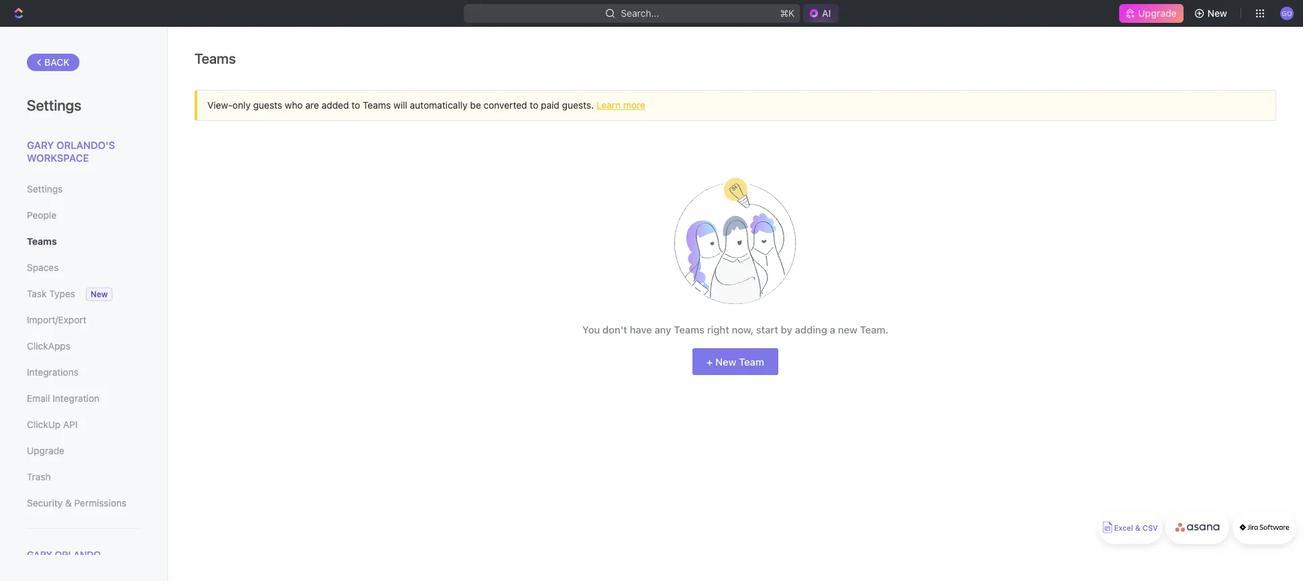 Task type: locate. For each thing, give the bounding box(es) containing it.
upgrade
[[1138, 8, 1177, 19], [27, 445, 64, 456]]

1 horizontal spatial &
[[1135, 524, 1141, 532]]

1 vertical spatial settings
[[27, 184, 63, 195]]

orlando's
[[57, 139, 115, 151]]

gary for gary orlando
[[27, 549, 52, 560]]

0 vertical spatial settings
[[27, 96, 81, 113]]

added
[[322, 100, 349, 111]]

1 to from the left
[[351, 100, 360, 111]]

new inside button
[[1208, 8, 1227, 19]]

2 horizontal spatial new
[[1208, 8, 1227, 19]]

you
[[582, 324, 600, 336]]

email integration
[[27, 393, 99, 404]]

1 horizontal spatial to
[[530, 100, 538, 111]]

go
[[1282, 9, 1292, 17]]

will
[[393, 100, 407, 111]]

1 settings from the top
[[27, 96, 81, 113]]

automatically
[[410, 100, 468, 111]]

upgrade link left new button on the right of the page
[[1120, 4, 1183, 23]]

security & permissions
[[27, 498, 126, 509]]

upgrade link down clickup api link
[[27, 440, 140, 462]]

gary
[[27, 139, 54, 151], [27, 549, 52, 560]]

1 vertical spatial gary
[[27, 549, 52, 560]]

1 gary from the top
[[27, 139, 54, 151]]

excel & csv
[[1114, 524, 1158, 532]]

& inside security & permissions link
[[65, 498, 72, 509]]

teams
[[195, 50, 236, 67], [363, 100, 391, 111], [27, 236, 57, 247], [674, 324, 705, 336]]

0 vertical spatial new
[[1208, 8, 1227, 19]]

0 horizontal spatial to
[[351, 100, 360, 111]]

& for excel
[[1135, 524, 1141, 532]]

new
[[1208, 8, 1227, 19], [91, 290, 108, 299], [715, 356, 736, 367]]

to
[[351, 100, 360, 111], [530, 100, 538, 111]]

settings up people
[[27, 184, 63, 195]]

clickup api link
[[27, 413, 140, 436]]

clickup api
[[27, 419, 78, 430]]

are
[[305, 100, 319, 111]]

team.
[[860, 324, 889, 336]]

0 vertical spatial &
[[65, 498, 72, 509]]

people link
[[27, 204, 140, 227]]

trash link
[[27, 466, 140, 489]]

clickapps link
[[27, 335, 140, 358]]

+ new team
[[707, 356, 764, 367]]

email integration link
[[27, 387, 140, 410]]

import/export
[[27, 314, 86, 325]]

& inside excel & csv link
[[1135, 524, 1141, 532]]

teams down people
[[27, 236, 57, 247]]

0 horizontal spatial &
[[65, 498, 72, 509]]

teams right any
[[674, 324, 705, 336]]

upgrade left new button on the right of the page
[[1138, 8, 1177, 19]]

ai
[[822, 8, 831, 19]]

1 vertical spatial upgrade link
[[27, 440, 140, 462]]

0 horizontal spatial upgrade
[[27, 445, 64, 456]]

& left csv
[[1135, 524, 1141, 532]]

back
[[44, 57, 70, 68]]

new inside settings element
[[91, 290, 108, 299]]

have
[[630, 324, 652, 336]]

settings
[[27, 96, 81, 113], [27, 184, 63, 195]]

trash
[[27, 471, 51, 482]]

api
[[63, 419, 78, 430]]

more
[[623, 100, 645, 111]]

clickapps
[[27, 341, 70, 352]]

teams inside settings element
[[27, 236, 57, 247]]

excel
[[1114, 524, 1133, 532]]

settings down back link
[[27, 96, 81, 113]]

upgrade link
[[1120, 4, 1183, 23], [27, 440, 140, 462]]

be
[[470, 100, 481, 111]]

& for security
[[65, 498, 72, 509]]

1 vertical spatial &
[[1135, 524, 1141, 532]]

to left 'paid'
[[530, 100, 538, 111]]

0 vertical spatial gary
[[27, 139, 54, 151]]

gary orlando's workspace
[[27, 139, 115, 164]]

gary inside gary orlando's workspace
[[27, 139, 54, 151]]

1 horizontal spatial new
[[715, 356, 736, 367]]

&
[[65, 498, 72, 509], [1135, 524, 1141, 532]]

2 to from the left
[[530, 100, 538, 111]]

task
[[27, 288, 47, 299]]

csv
[[1143, 524, 1158, 532]]

new button
[[1189, 3, 1235, 24]]

upgrade down clickup
[[27, 445, 64, 456]]

excel & csv link
[[1099, 511, 1162, 544]]

0 vertical spatial upgrade link
[[1120, 4, 1183, 23]]

⌘k
[[780, 8, 795, 19]]

gary orlando
[[27, 549, 101, 560]]

1 vertical spatial upgrade
[[27, 445, 64, 456]]

1 horizontal spatial upgrade
[[1138, 8, 1177, 19]]

a
[[830, 324, 835, 336]]

search...
[[621, 8, 659, 19]]

gary up workspace
[[27, 139, 54, 151]]

+
[[707, 356, 713, 367]]

& right the security
[[65, 498, 72, 509]]

any
[[655, 324, 671, 336]]

security
[[27, 498, 63, 509]]

2 settings from the top
[[27, 184, 63, 195]]

1 vertical spatial new
[[91, 290, 108, 299]]

back link
[[27, 54, 80, 71]]

2 gary from the top
[[27, 549, 52, 560]]

gary left orlando
[[27, 549, 52, 560]]

to right added
[[351, 100, 360, 111]]

teams left will on the top
[[363, 100, 391, 111]]

0 horizontal spatial new
[[91, 290, 108, 299]]

adding
[[795, 324, 827, 336]]



Task type: vqa. For each thing, say whether or not it's contained in the screenshot.
the leftmost UPGRADE
yes



Task type: describe. For each thing, give the bounding box(es) containing it.
security & permissions link
[[27, 492, 140, 515]]

right
[[707, 324, 729, 336]]

by
[[781, 324, 792, 336]]

learn
[[596, 100, 621, 111]]

1 horizontal spatial upgrade link
[[1120, 4, 1183, 23]]

types
[[49, 288, 75, 299]]

integrations
[[27, 367, 79, 378]]

email
[[27, 393, 50, 404]]

import/export link
[[27, 309, 140, 332]]

you don't have any teams right now, start by adding a new team.
[[582, 324, 889, 336]]

now,
[[732, 324, 754, 336]]

teams up view-
[[195, 50, 236, 67]]

paid
[[541, 100, 560, 111]]

2 vertical spatial new
[[715, 356, 736, 367]]

who
[[285, 100, 303, 111]]

people
[[27, 210, 56, 221]]

teams link
[[27, 230, 140, 253]]

0 vertical spatial upgrade
[[1138, 8, 1177, 19]]

go button
[[1276, 3, 1298, 24]]

settings link
[[27, 178, 140, 201]]

settings element
[[0, 27, 168, 581]]

team
[[739, 356, 764, 367]]

don't
[[603, 324, 627, 336]]

view-only guests who are added to teams will automatically be converted to paid guests. learn more
[[207, 100, 645, 111]]

integrations link
[[27, 361, 140, 384]]

guests.
[[562, 100, 594, 111]]

new
[[838, 324, 857, 336]]

integration
[[53, 393, 99, 404]]

task types
[[27, 288, 75, 299]]

view-
[[207, 100, 232, 111]]

start
[[756, 324, 778, 336]]

converted
[[484, 100, 527, 111]]

spaces
[[27, 262, 59, 273]]

gary for gary orlando's workspace
[[27, 139, 54, 151]]

orlando
[[55, 549, 101, 560]]

workspace
[[27, 152, 89, 164]]

learn more link
[[596, 100, 645, 111]]

clickup
[[27, 419, 61, 430]]

guests
[[253, 100, 282, 111]]

0 horizontal spatial upgrade link
[[27, 440, 140, 462]]

spaces link
[[27, 256, 140, 279]]

upgrade inside settings element
[[27, 445, 64, 456]]

ai button
[[803, 4, 839, 23]]

only
[[232, 100, 251, 111]]

permissions
[[74, 498, 126, 509]]



